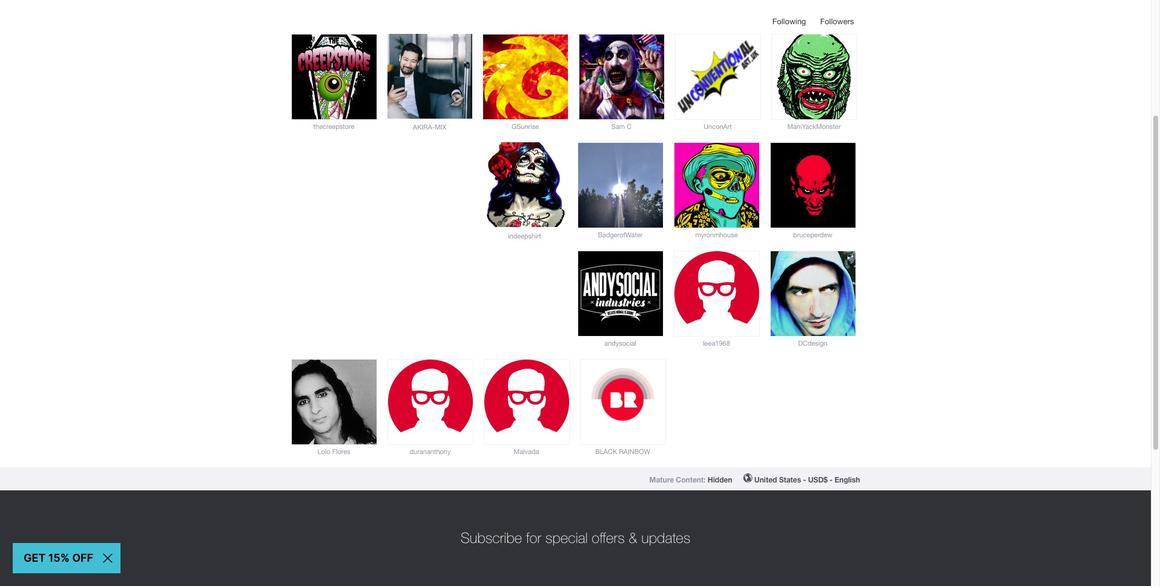 Task type: locate. For each thing, give the bounding box(es) containing it.
mix
[[435, 124, 447, 131]]

following
[[773, 17, 807, 26]]

rainbow
[[619, 448, 651, 456]]

special
[[546, 529, 588, 546]]

subscribe for special offers & updates
[[461, 529, 691, 546]]

dcdesign link
[[799, 340, 828, 347]]

andysocial
[[605, 340, 637, 347]]

badgerofwater
[[598, 231, 643, 239]]

akira mix image
[[387, 34, 472, 119]]

sam
[[612, 123, 625, 130]]

indeepshirt link
[[508, 232, 542, 240]]

leea1968 image
[[675, 251, 759, 336]]

mature content:
[[650, 476, 708, 485]]

- left usd$
[[804, 476, 807, 485]]

-
[[804, 476, 807, 485], [830, 476, 833, 485]]

lolo flores
[[318, 448, 351, 456]]

thecreepstore
[[314, 123, 355, 130]]

gsunrise link
[[512, 123, 539, 130]]

andysocial image
[[578, 251, 663, 336]]

offers
[[592, 529, 625, 546]]

akira-
[[413, 124, 435, 131]]

thecreepstore link
[[314, 123, 355, 130]]

gsunrise image
[[483, 34, 568, 119]]

1 horizontal spatial -
[[830, 476, 833, 485]]

malvada image
[[484, 360, 569, 445]]

black
[[596, 448, 618, 456]]

sam c
[[612, 123, 632, 130]]

bruceperdew link
[[794, 231, 833, 239]]

gsunrise
[[512, 123, 539, 130]]

followers link
[[815, 15, 861, 30]]

0 horizontal spatial -
[[804, 476, 807, 485]]

myronmhouse image
[[675, 143, 759, 228]]

malvada link
[[514, 448, 539, 456]]

usd$
[[809, 476, 828, 485]]

2 - from the left
[[830, 476, 833, 485]]

None submit
[[708, 476, 733, 485]]

dcdesign image
[[771, 251, 856, 336]]

content:
[[676, 476, 706, 485]]

myronmhouse
[[696, 231, 738, 239]]

maniyackmonster link
[[788, 123, 841, 130]]

andysocial link
[[605, 340, 637, 347]]

followers
[[821, 17, 855, 26]]

- right usd$
[[830, 476, 833, 485]]

subscribe
[[461, 529, 522, 546]]



Task type: describe. For each thing, give the bounding box(es) containing it.
united
[[755, 476, 778, 485]]

unconart
[[704, 123, 732, 130]]

maniyackmonster image
[[772, 34, 857, 119]]

durananthony link
[[410, 448, 451, 456]]

malvada
[[514, 448, 539, 456]]

c
[[627, 123, 632, 130]]

bruceperdew
[[794, 231, 833, 239]]

lolo flores image
[[292, 360, 377, 445]]

leea1968 link
[[704, 340, 731, 347]]

english
[[835, 476, 861, 485]]

thecreepstore image
[[292, 34, 377, 119]]

for
[[526, 529, 542, 546]]

unconart image
[[676, 34, 761, 119]]

dcdesign
[[799, 340, 828, 347]]

leea1968
[[704, 340, 731, 347]]

indeepshirt
[[508, 232, 542, 240]]

unconart link
[[704, 123, 732, 130]]

lolo
[[318, 448, 331, 456]]

updates
[[642, 529, 691, 546]]

&
[[629, 529, 638, 546]]

1 - from the left
[[804, 476, 807, 485]]

black rainbow
[[596, 448, 651, 456]]

black rainbow image
[[581, 360, 666, 445]]

states
[[780, 476, 802, 485]]

badgerofwater image
[[578, 143, 663, 228]]

mature
[[650, 476, 674, 485]]

durananthony image
[[388, 360, 473, 445]]

flores
[[332, 448, 351, 456]]

united states - usd$ - english link
[[744, 476, 861, 485]]

durananthony
[[410, 448, 451, 456]]

following link
[[767, 15, 813, 30]]

akira-mix
[[413, 124, 447, 131]]

indeepshirt image
[[483, 142, 567, 227]]

united states - usd$ - english
[[755, 476, 861, 485]]

sam c link
[[612, 123, 632, 130]]

black rainbow link
[[596, 448, 651, 456]]

akira-mix link
[[413, 124, 447, 131]]

myronmhouse link
[[696, 231, 738, 239]]

sam c image
[[580, 34, 664, 119]]

maniyackmonster
[[788, 123, 841, 130]]

badgerofwater link
[[598, 231, 643, 239]]

bruceperdew image
[[771, 143, 856, 228]]

lolo flores link
[[318, 448, 351, 456]]



Task type: vqa. For each thing, say whether or not it's contained in the screenshot.
the fast.
no



